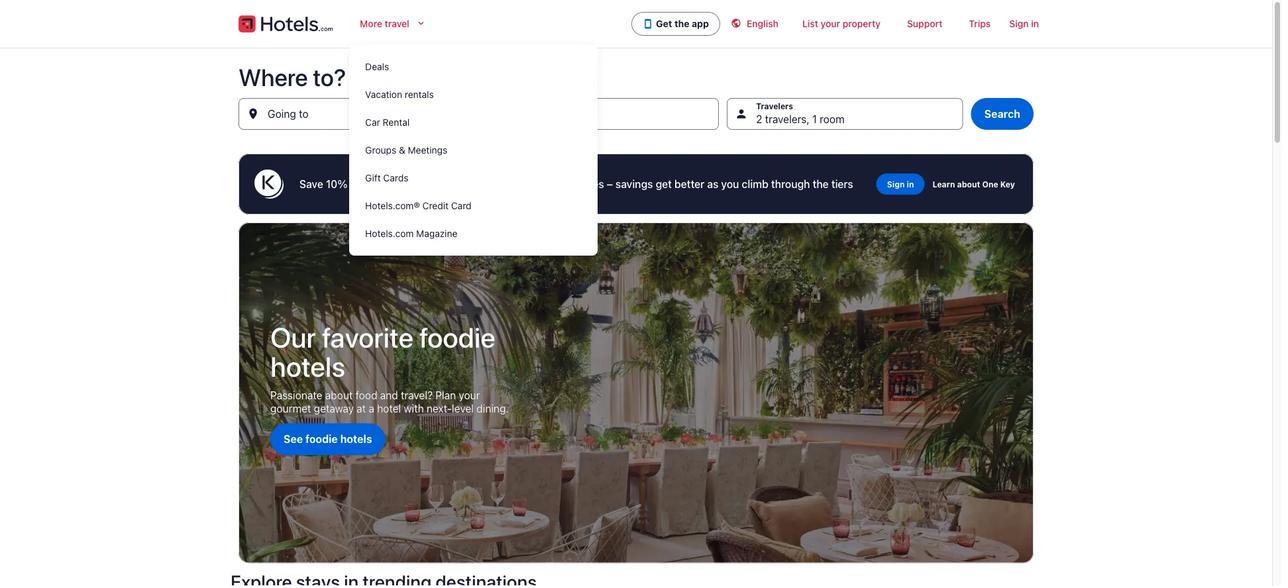 Task type: vqa. For each thing, say whether or not it's contained in the screenshot.
50 for Self
no



Task type: describe. For each thing, give the bounding box(es) containing it.
hotels.com
[[365, 228, 414, 239]]

get the app
[[656, 18, 709, 29]]

dining.
[[477, 403, 509, 415]]

hotels.com® credit card link
[[349, 192, 598, 220]]

our favorite foodie hotels passionate about food and travel? plan your gourmet getaway at a hotel with next-level dining.
[[270, 321, 509, 415]]

as
[[707, 178, 719, 191]]

hotels.com®
[[365, 200, 420, 211]]

sign in button
[[1004, 11, 1045, 37]]

hotels.com® credit card
[[365, 200, 472, 211]]

you
[[721, 178, 739, 191]]

sign in for sign in link
[[887, 180, 914, 189]]

vacation
[[365, 89, 402, 100]]

support link
[[894, 11, 956, 37]]

sign in for the sign in dropdown button
[[1010, 18, 1039, 29]]

cards
[[383, 173, 409, 184]]

0 vertical spatial hotels
[[474, 178, 504, 191]]

0 vertical spatial the
[[675, 18, 690, 29]]

car rental link
[[349, 109, 598, 137]]

prices
[[574, 178, 604, 191]]

english button
[[720, 11, 789, 37]]

groups & meetings
[[365, 145, 447, 156]]

hotels.com magazine link
[[349, 220, 598, 248]]

10%
[[326, 178, 348, 191]]

deals link
[[349, 53, 598, 81]]

app
[[692, 18, 709, 29]]

the inside our favorite foodie hotels main content
[[813, 178, 829, 191]]

getaway
[[314, 403, 354, 415]]

vacation rentals
[[365, 89, 434, 100]]

dine under a verdant mosaic of plant life in the city. image
[[239, 223, 1034, 564]]

see foodie hotels
[[284, 433, 372, 446]]

food
[[356, 389, 377, 402]]

hotels inside our favorite foodie hotels passionate about food and travel? plan your gourmet getaway at a hotel with next-level dining.
[[270, 350, 345, 383]]

more travel
[[360, 18, 409, 29]]

vacation rentals link
[[349, 81, 598, 109]]

in for the sign in dropdown button
[[1031, 18, 1039, 29]]

key
[[1001, 180, 1015, 189]]

meetings
[[408, 145, 447, 156]]

2
[[756, 113, 763, 126]]

gift
[[365, 173, 381, 184]]

rentals
[[405, 89, 434, 100]]

1 horizontal spatial your
[[821, 18, 840, 29]]

see
[[284, 433, 303, 446]]

–
[[607, 178, 613, 191]]

small image
[[731, 18, 742, 28]]

save 10% or more on over 100,000 hotels with member prices – savings get better as you climb through the tiers
[[300, 178, 853, 191]]

learn
[[933, 180, 955, 189]]

about inside learn about one key link
[[957, 180, 981, 189]]

support
[[907, 18, 943, 29]]

gourmet
[[270, 403, 311, 415]]

card
[[451, 200, 472, 211]]

0 vertical spatial with
[[506, 178, 527, 191]]

to?
[[313, 63, 346, 91]]

trips
[[969, 18, 991, 29]]

get the app link
[[632, 12, 720, 36]]

car
[[365, 117, 380, 128]]

save
[[300, 178, 323, 191]]

favorite
[[322, 321, 414, 354]]

at
[[357, 403, 366, 415]]

100,000
[[430, 178, 471, 191]]

hotels.com magazine
[[365, 228, 458, 239]]

hotels logo image
[[239, 13, 334, 34]]

list your property
[[803, 18, 881, 29]]

deals
[[365, 61, 389, 72]]

groups & meetings link
[[349, 137, 598, 164]]

one
[[983, 180, 999, 189]]

or
[[350, 178, 360, 191]]

room
[[820, 113, 845, 126]]



Task type: locate. For each thing, give the bounding box(es) containing it.
1 horizontal spatial sign in
[[1010, 18, 1039, 29]]

credit
[[423, 200, 449, 211]]

hotels up passionate
[[270, 350, 345, 383]]

english
[[747, 18, 779, 29]]

our favorite foodie hotels main content
[[0, 48, 1273, 587]]

your inside our favorite foodie hotels passionate about food and travel? plan your gourmet getaway at a hotel with next-level dining.
[[459, 389, 480, 402]]

your up level
[[459, 389, 480, 402]]

0 horizontal spatial in
[[907, 180, 914, 189]]

rental
[[383, 117, 410, 128]]

plan
[[436, 389, 456, 402]]

sign for the sign in dropdown button
[[1010, 18, 1029, 29]]

over
[[406, 178, 428, 191]]

download the app button image
[[643, 19, 654, 29]]

about left one
[[957, 180, 981, 189]]

in inside our favorite foodie hotels main content
[[907, 180, 914, 189]]

gift cards link
[[349, 164, 598, 192]]

1 vertical spatial hotels
[[270, 350, 345, 383]]

get
[[656, 18, 672, 29]]

in right the trips
[[1031, 18, 1039, 29]]

about inside our favorite foodie hotels passionate about food and travel? plan your gourmet getaway at a hotel with next-level dining.
[[325, 389, 353, 402]]

with
[[506, 178, 527, 191], [404, 403, 424, 415]]

0 horizontal spatial about
[[325, 389, 353, 402]]

hotels
[[474, 178, 504, 191], [270, 350, 345, 383], [340, 433, 372, 446]]

the left tiers
[[813, 178, 829, 191]]

better
[[675, 178, 705, 191]]

sign right the trips
[[1010, 18, 1029, 29]]

2 travelers, 1 room button
[[727, 98, 964, 130]]

sign in inside dropdown button
[[1010, 18, 1039, 29]]

search button
[[971, 98, 1034, 130]]

1 horizontal spatial about
[[957, 180, 981, 189]]

about
[[957, 180, 981, 189], [325, 389, 353, 402]]

with down travel?
[[404, 403, 424, 415]]

the
[[675, 18, 690, 29], [813, 178, 829, 191]]

in inside dropdown button
[[1031, 18, 1039, 29]]

sign in inside our favorite foodie hotels main content
[[887, 180, 914, 189]]

1 vertical spatial in
[[907, 180, 914, 189]]

0 horizontal spatial sign in
[[887, 180, 914, 189]]

foodie inside our favorite foodie hotels passionate about food and travel? plan your gourmet getaway at a hotel with next-level dining.
[[419, 321, 496, 354]]

1 vertical spatial about
[[325, 389, 353, 402]]

foodie
[[419, 321, 496, 354], [305, 433, 338, 446]]

the right get
[[675, 18, 690, 29]]

hotels up hotels.com® credit card 'link'
[[474, 178, 504, 191]]

savings
[[616, 178, 653, 191]]

more travel button
[[349, 11, 437, 37]]

0 horizontal spatial the
[[675, 18, 690, 29]]

0 horizontal spatial with
[[404, 403, 424, 415]]

travel?
[[401, 389, 433, 402]]

tiers
[[832, 178, 853, 191]]

through
[[771, 178, 810, 191]]

groups
[[365, 145, 396, 156]]

travel
[[385, 18, 409, 29]]

0 vertical spatial sign
[[1010, 18, 1029, 29]]

and
[[380, 389, 398, 402]]

sign in
[[1010, 18, 1039, 29], [887, 180, 914, 189]]

0 vertical spatial about
[[957, 180, 981, 189]]

foodie up plan
[[419, 321, 496, 354]]

1
[[813, 113, 817, 126]]

sign in link
[[877, 174, 925, 195]]

1 vertical spatial with
[[404, 403, 424, 415]]

foodie right see
[[305, 433, 338, 446]]

get
[[656, 178, 672, 191]]

sign inside sign in link
[[887, 180, 905, 189]]

magazine
[[416, 228, 458, 239]]

a
[[369, 403, 374, 415]]

about up the getaway
[[325, 389, 353, 402]]

0 horizontal spatial your
[[459, 389, 480, 402]]

1 horizontal spatial the
[[813, 178, 829, 191]]

&
[[399, 145, 405, 156]]

travelers,
[[765, 113, 810, 126]]

passionate
[[270, 389, 322, 402]]

our
[[270, 321, 316, 354]]

with left member
[[506, 178, 527, 191]]

1 vertical spatial sign in
[[887, 180, 914, 189]]

sign in right the trips
[[1010, 18, 1039, 29]]

where
[[239, 63, 308, 91]]

list
[[803, 18, 819, 29]]

on
[[391, 178, 403, 191]]

in left learn
[[907, 180, 914, 189]]

your
[[821, 18, 840, 29], [459, 389, 480, 402]]

property
[[843, 18, 881, 29]]

car rental
[[365, 117, 410, 128]]

search
[[985, 108, 1021, 120]]

level
[[452, 403, 474, 415]]

hotel
[[377, 403, 401, 415]]

list your property link
[[789, 11, 894, 37]]

learn about one key link
[[930, 174, 1018, 195]]

1 horizontal spatial foodie
[[419, 321, 496, 354]]

gift cards
[[365, 173, 409, 184]]

hotels down at
[[340, 433, 372, 446]]

2 vertical spatial hotels
[[340, 433, 372, 446]]

1 horizontal spatial in
[[1031, 18, 1039, 29]]

0 vertical spatial foodie
[[419, 321, 496, 354]]

1 horizontal spatial with
[[506, 178, 527, 191]]

more
[[360, 18, 382, 29]]

0 vertical spatial sign in
[[1010, 18, 1039, 29]]

1 vertical spatial sign
[[887, 180, 905, 189]]

0 horizontal spatial sign
[[887, 180, 905, 189]]

climb
[[742, 178, 769, 191]]

your right list
[[821, 18, 840, 29]]

in for sign in link
[[907, 180, 914, 189]]

sign in left learn
[[887, 180, 914, 189]]

see foodie hotels link
[[270, 424, 386, 455]]

1 horizontal spatial sign
[[1010, 18, 1029, 29]]

sign inside dropdown button
[[1010, 18, 1029, 29]]

0 vertical spatial in
[[1031, 18, 1039, 29]]

0 vertical spatial your
[[821, 18, 840, 29]]

with inside our favorite foodie hotels passionate about food and travel? plan your gourmet getaway at a hotel with next-level dining.
[[404, 403, 424, 415]]

1 vertical spatial your
[[459, 389, 480, 402]]

0 horizontal spatial foodie
[[305, 433, 338, 446]]

sign left learn
[[887, 180, 905, 189]]

1 vertical spatial foodie
[[305, 433, 338, 446]]

in
[[1031, 18, 1039, 29], [907, 180, 914, 189]]

1 vertical spatial the
[[813, 178, 829, 191]]

learn about one key
[[933, 180, 1015, 189]]

trips link
[[956, 11, 1004, 37]]

more
[[363, 178, 388, 191]]

sign for sign in link
[[887, 180, 905, 189]]

member
[[530, 178, 571, 191]]

2 travelers, 1 room
[[756, 113, 845, 126]]

where to?
[[239, 63, 346, 91]]

next-
[[427, 403, 452, 415]]



